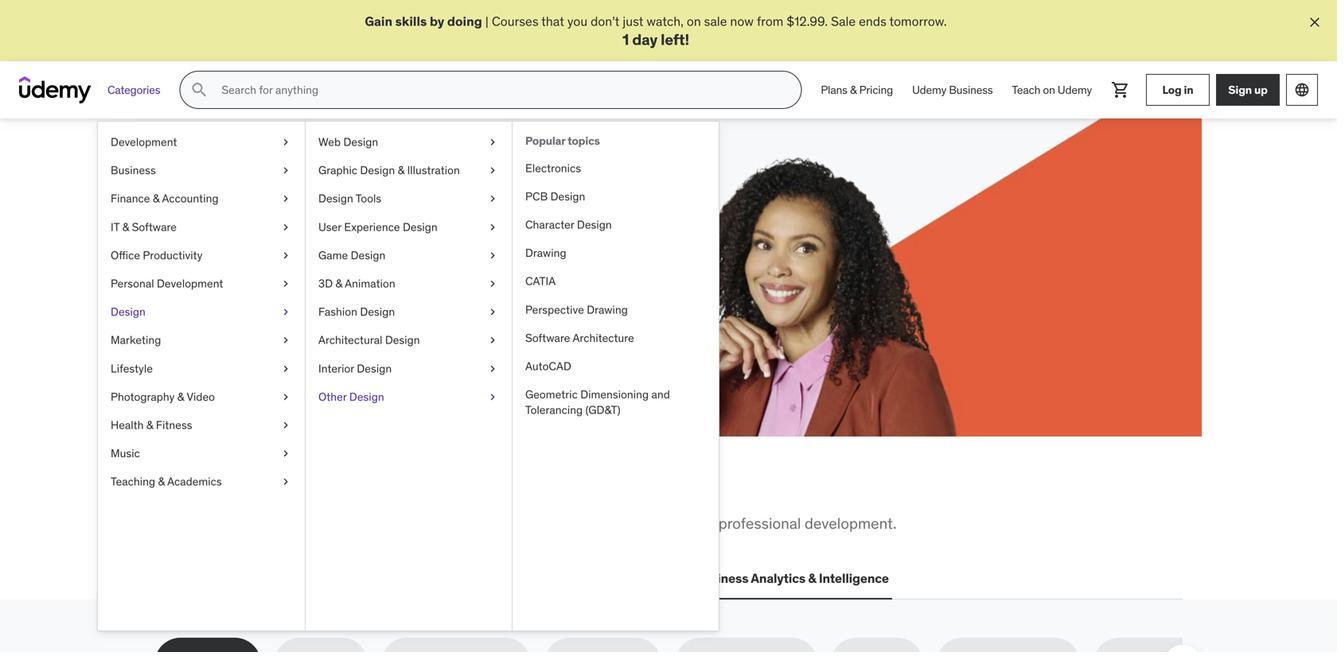 Task type: vqa. For each thing, say whether or not it's contained in the screenshot.
bottommost on
yes



Task type: locate. For each thing, give the bounding box(es) containing it.
$12.99. down for
[[226, 277, 267, 293]]

1 horizontal spatial skills
[[315, 514, 349, 533]]

$12.99. inside gain skills by doing | courses that you don't just watch, on sale now from $12.99. sale ends tomorrow. 1 day left!
[[786, 13, 828, 29]]

sale up the plans
[[831, 13, 856, 29]]

1 vertical spatial ends
[[298, 277, 326, 293]]

1 horizontal spatial $12.99.
[[786, 13, 828, 29]]

categories
[[107, 83, 160, 97]]

1 vertical spatial skills
[[241, 474, 309, 508]]

intelligence
[[819, 571, 889, 587]]

xsmall image inside personal development link
[[279, 276, 292, 292]]

courses
[[492, 13, 539, 29], [212, 259, 258, 276]]

design inside 'link'
[[577, 218, 612, 232]]

pcb design
[[525, 189, 585, 204]]

1 horizontal spatial tomorrow.
[[889, 13, 947, 29]]

xsmall image inside design link
[[279, 305, 292, 320]]

udemy image
[[19, 77, 92, 104]]

0 vertical spatial sale
[[831, 13, 856, 29]]

$12.99. right from
[[786, 13, 828, 29]]

& right teaching at the left bottom
[[158, 475, 165, 489]]

0 horizontal spatial you
[[314, 474, 360, 508]]

1 horizontal spatial courses
[[492, 13, 539, 29]]

0 horizontal spatial $12.99.
[[226, 277, 267, 293]]

1 horizontal spatial in
[[430, 474, 454, 508]]

that
[[541, 13, 564, 29]]

to
[[352, 514, 366, 533]]

personal development
[[111, 277, 223, 291]]

in
[[1184, 83, 1193, 97], [339, 259, 349, 276], [430, 474, 454, 508]]

rounded
[[658, 514, 715, 533]]

xsmall image for music
[[279, 446, 292, 462]]

1 horizontal spatial drawing
[[587, 303, 628, 317]]

design for game design
[[351, 248, 386, 263]]

1 horizontal spatial udemy
[[1058, 83, 1092, 97]]

0 horizontal spatial drawing
[[525, 246, 566, 260]]

office productivity
[[111, 248, 202, 263]]

xsmall image for web design
[[486, 135, 499, 150]]

software up office productivity
[[132, 220, 177, 234]]

$12.99. for |
[[786, 13, 828, 29]]

1 horizontal spatial it
[[286, 571, 297, 587]]

you right that
[[567, 13, 588, 29]]

character design
[[525, 218, 612, 232]]

in up topics, at the left of page
[[430, 474, 454, 508]]

0 vertical spatial tomorrow.
[[889, 13, 947, 29]]

perspective drawing link
[[513, 296, 719, 324]]

udemy business
[[912, 83, 993, 97]]

drawing down character
[[525, 246, 566, 260]]

2 vertical spatial business
[[695, 571, 748, 587]]

courses inside learn, practice, succeed (and save) courses for every skill in your learning journey, starting at $12.99. sale ends tomorrow.
[[212, 259, 258, 276]]

other
[[318, 390, 347, 404]]

design up tools
[[360, 163, 395, 178]]

development.
[[805, 514, 897, 533]]

drawing up the architecture
[[587, 303, 628, 317]]

1 horizontal spatial on
[[1043, 83, 1055, 97]]

courses right "|"
[[492, 13, 539, 29]]

you up to
[[314, 474, 360, 508]]

courses up at
[[212, 259, 258, 276]]

1 vertical spatial sale
[[270, 277, 295, 293]]

teaching & academics
[[111, 475, 222, 489]]

tolerancing
[[525, 403, 583, 418]]

xsmall image inside the 3d & animation link
[[486, 276, 499, 292]]

1 horizontal spatial ends
[[859, 13, 887, 29]]

0 horizontal spatial in
[[339, 259, 349, 276]]

0 vertical spatial software
[[132, 220, 177, 234]]

xsmall image for health & fitness
[[279, 418, 292, 434]]

in inside learn, practice, succeed (and save) courses for every skill in your learning journey, starting at $12.99. sale ends tomorrow.
[[339, 259, 349, 276]]

teach on udemy link
[[1002, 71, 1101, 109]]

& right 3d
[[335, 277, 342, 291]]

1 horizontal spatial sale
[[831, 13, 856, 29]]

business inside button
[[695, 571, 748, 587]]

1 horizontal spatial software
[[525, 331, 570, 345]]

music
[[111, 447, 140, 461]]

xsmall image for business
[[279, 163, 292, 179]]

skills
[[395, 13, 427, 29], [241, 474, 309, 508], [315, 514, 349, 533]]

other design
[[318, 390, 384, 404]]

1 vertical spatial courses
[[212, 259, 258, 276]]

design up animation
[[351, 248, 386, 263]]

sale inside gain skills by doing | courses that you don't just watch, on sale now from $12.99. sale ends tomorrow. 1 day left!
[[831, 13, 856, 29]]

design down interior design on the left of the page
[[349, 390, 384, 404]]

user
[[318, 220, 341, 234]]

tomorrow. up udemy business
[[889, 13, 947, 29]]

health
[[111, 418, 144, 433]]

development link
[[98, 128, 305, 157]]

0 horizontal spatial sale
[[270, 277, 295, 293]]

on inside gain skills by doing | courses that you don't just watch, on sale now from $12.99. sale ends tomorrow. 1 day left!
[[687, 13, 701, 29]]

pcb design link
[[513, 183, 719, 211]]

skills left to
[[315, 514, 349, 533]]

ends up pricing
[[859, 13, 887, 29]]

xsmall image for game design
[[486, 248, 499, 264]]

from
[[757, 13, 783, 29]]

it & software
[[111, 220, 177, 234]]

1 vertical spatial $12.99.
[[226, 277, 267, 293]]

xsmall image inside teaching & academics "link"
[[279, 475, 292, 490]]

day
[[632, 30, 657, 49]]

0 vertical spatial you
[[567, 13, 588, 29]]

business left analytics
[[695, 571, 748, 587]]

development down the office productivity link
[[157, 277, 223, 291]]

sign
[[1228, 83, 1252, 97]]

xsmall image inside "photography & video" link
[[279, 390, 292, 405]]

$12.99. inside learn, practice, succeed (and save) courses for every skill in your learning journey, starting at $12.99. sale ends tomorrow.
[[226, 277, 267, 293]]

it certifications
[[286, 571, 380, 587]]

design for interior design
[[357, 362, 392, 376]]

xsmall image inside it & software link
[[279, 220, 292, 235]]

xsmall image for photography & video
[[279, 390, 292, 405]]

0 horizontal spatial business
[[111, 163, 156, 178]]

design down architectural design
[[357, 362, 392, 376]]

architecture
[[573, 331, 634, 345]]

tomorrow. inside learn, practice, succeed (and save) courses for every skill in your learning journey, starting at $12.99. sale ends tomorrow.
[[329, 277, 386, 293]]

0 horizontal spatial ends
[[298, 277, 326, 293]]

0 vertical spatial business
[[949, 83, 993, 97]]

web design
[[318, 135, 378, 149]]

xsmall image inside architectural design link
[[486, 333, 499, 349]]

xsmall image inside game design link
[[486, 248, 499, 264]]

business left teach
[[949, 83, 993, 97]]

marketing
[[111, 333, 161, 348]]

sale
[[831, 13, 856, 29], [270, 277, 295, 293]]

office
[[111, 248, 140, 263]]

xsmall image
[[279, 135, 292, 150], [279, 163, 292, 179], [486, 163, 499, 179], [279, 191, 292, 207], [486, 191, 499, 207], [279, 220, 292, 235], [486, 333, 499, 349], [486, 361, 499, 377], [279, 390, 292, 405], [486, 390, 499, 405], [279, 418, 292, 434]]

xsmall image inside design tools link
[[486, 191, 499, 207]]

xsmall image inside user experience design link
[[486, 220, 499, 235]]

tomorrow. down your
[[329, 277, 386, 293]]

(and
[[212, 220, 267, 253]]

animation
[[345, 277, 395, 291]]

on
[[687, 13, 701, 29], [1043, 83, 1055, 97]]

plans & pricing
[[821, 83, 893, 97]]

& for plans & pricing
[[850, 83, 857, 97]]

sign up link
[[1216, 74, 1280, 106]]

software
[[132, 220, 177, 234], [525, 331, 570, 345]]

1 horizontal spatial you
[[567, 13, 588, 29]]

catia link
[[513, 268, 719, 296]]

design
[[343, 135, 378, 149], [360, 163, 395, 178], [550, 189, 585, 204], [318, 192, 353, 206], [577, 218, 612, 232], [403, 220, 438, 234], [351, 248, 386, 263], [111, 305, 146, 319], [360, 305, 395, 319], [385, 333, 420, 348], [357, 362, 392, 376], [349, 390, 384, 404]]

& right health
[[146, 418, 153, 433]]

2 horizontal spatial in
[[1184, 83, 1193, 97]]

xsmall image inside marketing link
[[279, 333, 292, 349]]

design down pcb design link on the top
[[577, 218, 612, 232]]

xsmall image inside development link
[[279, 135, 292, 150]]

xsmall image inside graphic design & illustration link
[[486, 163, 499, 179]]

0 horizontal spatial courses
[[212, 259, 258, 276]]

sale down every
[[270, 277, 295, 293]]

& up office
[[122, 220, 129, 234]]

certifications
[[299, 571, 380, 587]]

& for photography & video
[[177, 390, 184, 404]]

sale inside learn, practice, succeed (and save) courses for every skill in your learning journey, starting at $12.99. sale ends tomorrow.
[[270, 277, 295, 293]]

0 horizontal spatial tomorrow.
[[329, 277, 386, 293]]

it left certifications
[[286, 571, 297, 587]]

1 vertical spatial you
[[314, 474, 360, 508]]

in right log
[[1184, 83, 1193, 97]]

architectural
[[318, 333, 382, 348]]

& right finance
[[153, 192, 160, 206]]

practice,
[[299, 188, 407, 221]]

choose a language image
[[1294, 82, 1310, 98]]

0 horizontal spatial skills
[[241, 474, 309, 508]]

design down animation
[[360, 305, 395, 319]]

& right the plans
[[850, 83, 857, 97]]

in right skill
[[339, 259, 349, 276]]

&
[[850, 83, 857, 97], [398, 163, 404, 178], [153, 192, 160, 206], [122, 220, 129, 234], [335, 277, 342, 291], [177, 390, 184, 404], [146, 418, 153, 433], [158, 475, 165, 489], [808, 571, 816, 587]]

0 horizontal spatial software
[[132, 220, 177, 234]]

& right analytics
[[808, 571, 816, 587]]

0 horizontal spatial on
[[687, 13, 701, 29]]

topics,
[[434, 514, 479, 533]]

xsmall image inside fashion design link
[[486, 305, 499, 320]]

by
[[430, 13, 444, 29]]

1 vertical spatial it
[[286, 571, 297, 587]]

xsmall image inside finance & accounting link
[[279, 191, 292, 207]]

& left video
[[177, 390, 184, 404]]

0 vertical spatial on
[[687, 13, 701, 29]]

personal
[[111, 277, 154, 291]]

skills up workplace
[[241, 474, 309, 508]]

1 vertical spatial in
[[339, 259, 349, 276]]

place
[[509, 474, 575, 508]]

on right teach
[[1043, 83, 1055, 97]]

design for pcb design
[[550, 189, 585, 204]]

xsmall image inside interior design link
[[486, 361, 499, 377]]

the
[[196, 474, 237, 508]]

xsmall image inside "other design" link
[[486, 390, 499, 405]]

udemy
[[912, 83, 946, 97], [1058, 83, 1092, 97]]

ends down skill
[[298, 277, 326, 293]]

one
[[459, 474, 505, 508]]

other design element
[[512, 122, 719, 631]]

0 vertical spatial courses
[[492, 13, 539, 29]]

interior
[[318, 362, 354, 376]]

software up autocad
[[525, 331, 570, 345]]

critical
[[193, 514, 238, 533]]

0 horizontal spatial it
[[111, 220, 120, 234]]

it inside button
[[286, 571, 297, 587]]

xsmall image for teaching & academics
[[279, 475, 292, 490]]

1 vertical spatial development
[[157, 277, 223, 291]]

succeed
[[412, 188, 511, 221]]

design for fashion design
[[360, 305, 395, 319]]

0 vertical spatial it
[[111, 220, 120, 234]]

0 vertical spatial $12.99.
[[786, 13, 828, 29]]

0 vertical spatial in
[[1184, 83, 1193, 97]]

& for finance & accounting
[[153, 192, 160, 206]]

ends inside learn, practice, succeed (and save) courses for every skill in your learning journey, starting at $12.99. sale ends tomorrow.
[[298, 277, 326, 293]]

0 vertical spatial ends
[[859, 13, 887, 29]]

topics
[[568, 134, 600, 148]]

it up office
[[111, 220, 120, 234]]

it & software link
[[98, 213, 305, 242]]

it certifications button
[[283, 560, 383, 598]]

professional
[[718, 514, 801, 533]]

courses inside gain skills by doing | courses that you don't just watch, on sale now from $12.99. sale ends tomorrow. 1 day left!
[[492, 13, 539, 29]]

design for other design
[[349, 390, 384, 404]]

web design link
[[306, 128, 512, 157]]

need
[[364, 474, 425, 508]]

design up "character design"
[[550, 189, 585, 204]]

3d & animation
[[318, 277, 395, 291]]

xsmall image inside lifestyle link
[[279, 361, 292, 377]]

business up finance
[[111, 163, 156, 178]]

music link
[[98, 440, 305, 468]]

skills inside gain skills by doing | courses that you don't just watch, on sale now from $12.99. sale ends tomorrow. 1 day left!
[[395, 13, 427, 29]]

learning
[[380, 259, 426, 276]]

on left sale
[[687, 13, 701, 29]]

perspective drawing
[[525, 303, 628, 317]]

0 horizontal spatial udemy
[[912, 83, 946, 97]]

business
[[949, 83, 993, 97], [111, 163, 156, 178], [695, 571, 748, 587]]

1 vertical spatial software
[[525, 331, 570, 345]]

xsmall image inside web design link
[[486, 135, 499, 150]]

drawing link
[[513, 239, 719, 268]]

& for health & fitness
[[146, 418, 153, 433]]

tomorrow. for |
[[889, 13, 947, 29]]

it
[[111, 220, 120, 234], [286, 571, 297, 587]]

2 horizontal spatial skills
[[395, 13, 427, 29]]

xsmall image inside the 'business' link
[[279, 163, 292, 179]]

design right web
[[343, 135, 378, 149]]

udemy right pricing
[[912, 83, 946, 97]]

xsmall image inside 'music' link
[[279, 446, 292, 462]]

tomorrow. for save)
[[329, 277, 386, 293]]

in inside the all the skills you need in one place from critical workplace skills to technical topics, our catalog supports well-rounded professional development.
[[430, 474, 454, 508]]

2 vertical spatial in
[[430, 474, 454, 508]]

ends inside gain skills by doing | courses that you don't just watch, on sale now from $12.99. sale ends tomorrow. 1 day left!
[[859, 13, 887, 29]]

design down design tools link
[[403, 220, 438, 234]]

skills left by
[[395, 13, 427, 29]]

ends for |
[[859, 13, 887, 29]]

0 vertical spatial skills
[[395, 13, 427, 29]]

design link
[[98, 298, 305, 327]]

xsmall image
[[486, 135, 499, 150], [486, 220, 499, 235], [279, 248, 292, 264], [486, 248, 499, 264], [279, 276, 292, 292], [486, 276, 499, 292], [279, 305, 292, 320], [486, 305, 499, 320], [279, 333, 292, 349], [279, 361, 292, 377], [279, 446, 292, 462], [279, 475, 292, 490]]

1 horizontal spatial business
[[695, 571, 748, 587]]

tomorrow. inside gain skills by doing | courses that you don't just watch, on sale now from $12.99. sale ends tomorrow. 1 day left!
[[889, 13, 947, 29]]

xsmall image inside the office productivity link
[[279, 248, 292, 264]]

1 vertical spatial tomorrow.
[[329, 277, 386, 293]]

1 vertical spatial business
[[111, 163, 156, 178]]

gain skills by doing | courses that you don't just watch, on sale now from $12.99. sale ends tomorrow. 1 day left!
[[365, 13, 947, 49]]

xsmall image inside health & fitness link
[[279, 418, 292, 434]]

at
[[212, 277, 223, 293]]

udemy left shopping cart with 0 items image in the right of the page
[[1058, 83, 1092, 97]]

2 horizontal spatial business
[[949, 83, 993, 97]]

& inside "link"
[[158, 475, 165, 489]]

design down fashion design link
[[385, 333, 420, 348]]

development down categories dropdown button
[[111, 135, 177, 149]]



Task type: describe. For each thing, give the bounding box(es) containing it.
business link
[[98, 157, 305, 185]]

graphic design & illustration link
[[306, 157, 512, 185]]

& down web design link
[[398, 163, 404, 178]]

experience
[[344, 220, 400, 234]]

xsmall image for other design
[[486, 390, 499, 405]]

xsmall image for design
[[279, 305, 292, 320]]

udemy business link
[[903, 71, 1002, 109]]

lifestyle
[[111, 362, 153, 376]]

health & fitness link
[[98, 412, 305, 440]]

pcb
[[525, 189, 548, 204]]

sale
[[704, 13, 727, 29]]

& inside button
[[808, 571, 816, 587]]

interior design
[[318, 362, 392, 376]]

finance & accounting
[[111, 192, 219, 206]]

xsmall image for finance & accounting
[[279, 191, 292, 207]]

web
[[318, 135, 341, 149]]

it for it certifications
[[286, 571, 297, 587]]

xsmall image for design tools
[[486, 191, 499, 207]]

business for business analytics & intelligence
[[695, 571, 748, 587]]

user experience design link
[[306, 213, 512, 242]]

software inside software architecture link
[[525, 331, 570, 345]]

your
[[353, 259, 377, 276]]

data science
[[484, 571, 562, 587]]

business for business
[[111, 163, 156, 178]]

business analytics & intelligence
[[695, 571, 889, 587]]

xsmall image for development
[[279, 135, 292, 150]]

courses for (and
[[212, 259, 258, 276]]

for
[[262, 259, 277, 276]]

Search for anything text field
[[218, 77, 782, 104]]

personal development link
[[98, 270, 305, 298]]

design down personal
[[111, 305, 146, 319]]

fashion
[[318, 305, 357, 319]]

finance
[[111, 192, 150, 206]]

doing
[[447, 13, 482, 29]]

don't
[[591, 13, 620, 29]]

up
[[1254, 83, 1268, 97]]

design down graphic
[[318, 192, 353, 206]]

xsmall image for user experience design
[[486, 220, 499, 235]]

xsmall image for it & software
[[279, 220, 292, 235]]

close image
[[1307, 14, 1323, 30]]

design for architectural design
[[385, 333, 420, 348]]

xsmall image for lifestyle
[[279, 361, 292, 377]]

our
[[483, 514, 505, 533]]

supports
[[562, 514, 622, 533]]

0 vertical spatial development
[[111, 135, 177, 149]]

save)
[[272, 220, 335, 253]]

xsmall image for fashion design
[[486, 305, 499, 320]]

submit search image
[[190, 81, 209, 100]]

fashion design
[[318, 305, 395, 319]]

courses for doing
[[492, 13, 539, 29]]

& for teaching & academics
[[158, 475, 165, 489]]

graphic
[[318, 163, 357, 178]]

game design link
[[306, 242, 512, 270]]

xsmall image for marketing
[[279, 333, 292, 349]]

you inside gain skills by doing | courses that you don't just watch, on sale now from $12.99. sale ends tomorrow. 1 day left!
[[567, 13, 588, 29]]

popular topics
[[525, 134, 600, 148]]

3d
[[318, 277, 333, 291]]

software architecture link
[[513, 324, 719, 353]]

every
[[280, 259, 311, 276]]

sale for |
[[831, 13, 856, 29]]

xsmall image for architectural design
[[486, 333, 499, 349]]

|
[[485, 13, 489, 29]]

health & fitness
[[111, 418, 192, 433]]

user experience design
[[318, 220, 438, 234]]

photography & video
[[111, 390, 215, 404]]

data
[[484, 571, 512, 587]]

2 udemy from the left
[[1058, 83, 1092, 97]]

academics
[[167, 475, 222, 489]]

software inside it & software link
[[132, 220, 177, 234]]

skill
[[314, 259, 336, 276]]

popular
[[525, 134, 565, 148]]

interior design link
[[306, 355, 512, 383]]

accounting
[[162, 192, 219, 206]]

xsmall image for graphic design & illustration
[[486, 163, 499, 179]]

2 vertical spatial skills
[[315, 514, 349, 533]]

learn, practice, succeed (and save) courses for every skill in your learning journey, starting at $12.99. sale ends tomorrow.
[[212, 188, 521, 293]]

1 vertical spatial drawing
[[587, 303, 628, 317]]

1 vertical spatial on
[[1043, 83, 1055, 97]]

well-
[[625, 514, 658, 533]]

starting
[[477, 259, 521, 276]]

sale for save)
[[270, 277, 295, 293]]

marketing link
[[98, 327, 305, 355]]

technical
[[369, 514, 431, 533]]

teaching & academics link
[[98, 468, 305, 497]]

geometric
[[525, 388, 578, 402]]

data science button
[[481, 560, 565, 598]]

now
[[730, 13, 754, 29]]

xsmall image for 3d & animation
[[486, 276, 499, 292]]

left!
[[661, 30, 689, 49]]

video
[[187, 390, 215, 404]]

shopping cart with 0 items image
[[1111, 81, 1130, 100]]

productivity
[[143, 248, 202, 263]]

xsmall image for office productivity
[[279, 248, 292, 264]]

architectural design link
[[306, 327, 512, 355]]

teach
[[1012, 83, 1040, 97]]

1 udemy from the left
[[912, 83, 946, 97]]

from
[[154, 514, 189, 533]]

ends for save)
[[298, 277, 326, 293]]

design tools
[[318, 192, 381, 206]]

tools
[[356, 192, 381, 206]]

design for graphic design & illustration
[[360, 163, 395, 178]]

(gd&t)
[[585, 403, 621, 418]]

design for character design
[[577, 218, 612, 232]]

character design link
[[513, 211, 719, 239]]

architectural design
[[318, 333, 420, 348]]

workplace
[[242, 514, 311, 533]]

photography & video link
[[98, 383, 305, 412]]

xsmall image for interior design
[[486, 361, 499, 377]]

software architecture
[[525, 331, 634, 345]]

dimensioning
[[580, 388, 649, 402]]

geometric dimensioning and tolerancing (gd&t)
[[525, 388, 670, 418]]

plans
[[821, 83, 847, 97]]

you inside the all the skills you need in one place from critical workplace skills to technical topics, our catalog supports well-rounded professional development.
[[314, 474, 360, 508]]

categories button
[[98, 71, 170, 109]]

analytics
[[751, 571, 805, 587]]

journey,
[[429, 259, 474, 276]]

other design link
[[306, 383, 512, 412]]

design for web design
[[343, 135, 378, 149]]

graphic design & illustration
[[318, 163, 460, 178]]

perspective
[[525, 303, 584, 317]]

& for 3d & animation
[[335, 277, 342, 291]]

& for it & software
[[122, 220, 129, 234]]

0 vertical spatial drawing
[[525, 246, 566, 260]]

xsmall image for personal development
[[279, 276, 292, 292]]

and
[[651, 388, 670, 402]]

$12.99. for save)
[[226, 277, 267, 293]]

it for it & software
[[111, 220, 120, 234]]



